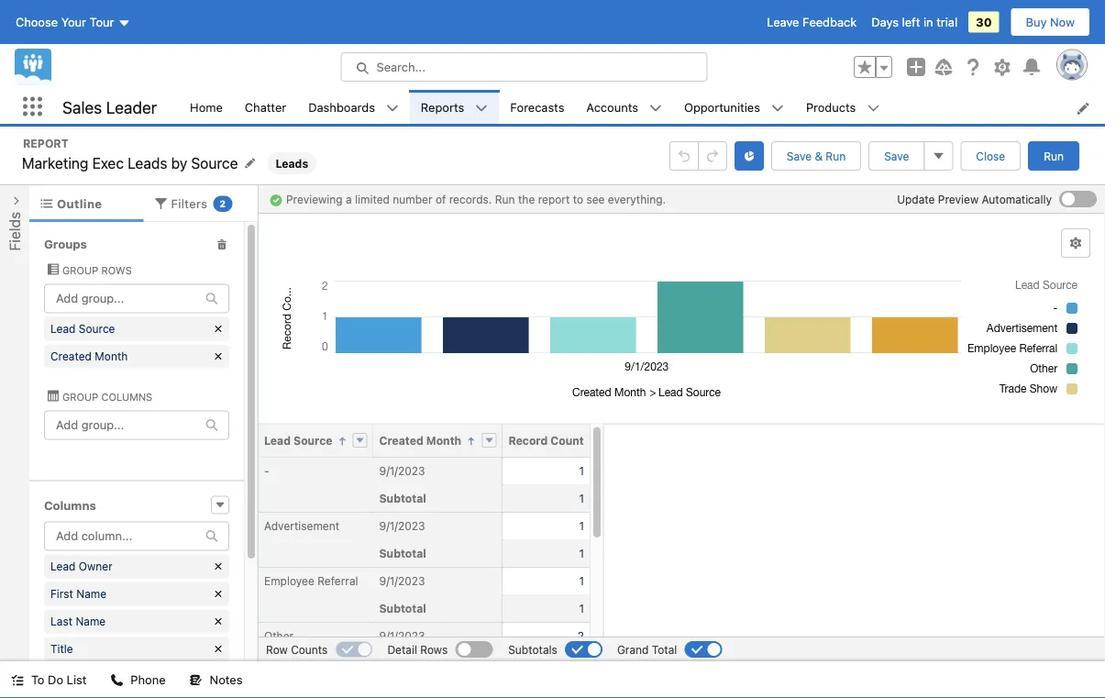 Task type: locate. For each thing, give the bounding box(es) containing it.
text default image right products
[[867, 102, 880, 115]]

chatter link
[[234, 90, 297, 124]]

dashboards link
[[297, 90, 386, 124]]

accounts
[[587, 100, 639, 114]]

left
[[902, 15, 921, 29]]

feedback
[[803, 15, 857, 29]]

text default image left to
[[11, 674, 24, 687]]

products list item
[[795, 90, 891, 124]]

list
[[67, 673, 87, 687]]

text default image
[[650, 102, 662, 115]]

home
[[190, 100, 223, 114]]

notes
[[210, 673, 243, 687]]

forecasts
[[510, 100, 565, 114]]

30
[[976, 15, 992, 29]]

group
[[854, 56, 893, 78]]

to do list button
[[0, 662, 98, 698]]

text default image inside phone 'button'
[[110, 674, 123, 687]]

text default image inside opportunities list item
[[772, 102, 784, 115]]

text default image left phone
[[110, 674, 123, 687]]

dashboards
[[308, 100, 375, 114]]

text default image left the products link
[[772, 102, 784, 115]]

reports list item
[[410, 90, 499, 124]]

text default image for to do list
[[11, 674, 24, 687]]

home link
[[179, 90, 234, 124]]

days
[[872, 15, 899, 29]]

text default image inside to do list button
[[11, 674, 24, 687]]

forecasts link
[[499, 90, 576, 124]]

buy now button
[[1011, 7, 1091, 37]]

text default image
[[772, 102, 784, 115], [867, 102, 880, 115], [11, 674, 24, 687], [110, 674, 123, 687], [190, 674, 202, 687]]

opportunities link
[[673, 90, 772, 124]]

leave feedback link
[[767, 15, 857, 29]]

chatter
[[245, 100, 286, 114]]

list
[[179, 90, 1106, 124]]

opportunities
[[684, 100, 761, 114]]

buy
[[1026, 15, 1047, 29]]

to do list
[[31, 673, 87, 687]]

buy now
[[1026, 15, 1075, 29]]

text default image inside notes button
[[190, 674, 202, 687]]

text default image left notes
[[190, 674, 202, 687]]



Task type: vqa. For each thing, say whether or not it's contained in the screenshot.
All Dashboards "link"
no



Task type: describe. For each thing, give the bounding box(es) containing it.
do
[[48, 673, 63, 687]]

dashboards list item
[[297, 90, 410, 124]]

opportunities list item
[[673, 90, 795, 124]]

in
[[924, 15, 934, 29]]

to
[[31, 673, 45, 687]]

sales leader
[[62, 97, 157, 117]]

text default image for notes
[[190, 674, 202, 687]]

days left in trial
[[872, 15, 958, 29]]

now
[[1051, 15, 1075, 29]]

products link
[[795, 90, 867, 124]]

sales
[[62, 97, 102, 117]]

search...
[[377, 60, 426, 74]]

accounts list item
[[576, 90, 673, 124]]

reports link
[[410, 90, 475, 124]]

list containing home
[[179, 90, 1106, 124]]

text default image for phone
[[110, 674, 123, 687]]

phone button
[[99, 662, 177, 698]]

products
[[806, 100, 856, 114]]

leader
[[106, 97, 157, 117]]

accounts link
[[576, 90, 650, 124]]

trial
[[937, 15, 958, 29]]

leave
[[767, 15, 800, 29]]

notes button
[[179, 662, 254, 698]]

reports
[[421, 100, 464, 114]]

text default image inside products list item
[[867, 102, 880, 115]]

search... button
[[341, 52, 708, 82]]

phone
[[131, 673, 166, 687]]

leave feedback
[[767, 15, 857, 29]]



